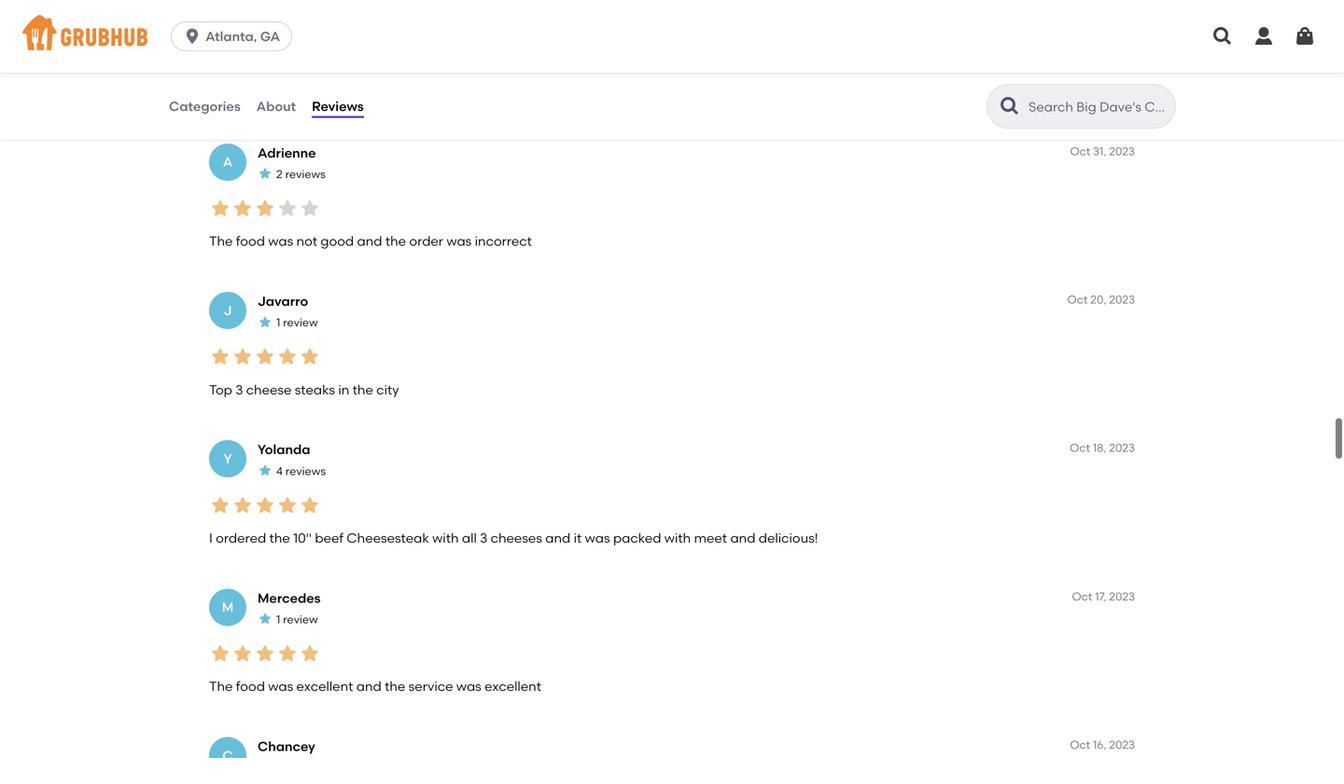 Task type: describe. For each thing, give the bounding box(es) containing it.
0 horizontal spatial my
[[547, 25, 567, 41]]

0 horizontal spatial express
[[497, 25, 544, 41]]

1 horizontal spatial service.
[[888, 25, 936, 41]]

ordered:
[[245, 57, 291, 70]]

1 horizontal spatial svg image
[[1212, 25, 1234, 48]]

her
[[799, 6, 822, 22]]

phone
[[209, 25, 250, 41]]

mercedes
[[258, 591, 321, 607]]

good
[[321, 234, 354, 249]]

oct 17, 2023
[[1072, 590, 1135, 604]]

and left "service"
[[356, 679, 382, 695]]

1 horizontal spatial my
[[910, 0, 929, 3]]

packed
[[613, 531, 661, 547]]

2 rolls from the left
[[731, 0, 757, 3]]

review for javarro
[[283, 316, 318, 330]]

31,
[[1093, 144, 1107, 158]]

for
[[988, 0, 1005, 3]]

steaks
[[295, 382, 335, 398]]

2 … from the left
[[760, 0, 770, 3]]

attitude
[[825, 6, 876, 22]]

service
[[409, 679, 453, 695]]

oct left 20,
[[1067, 293, 1088, 307]]

1 up from the left
[[253, 25, 269, 41]]

about button
[[255, 73, 297, 140]]

complement
[[539, 0, 621, 3]]

sauce
[[482, 0, 520, 3]]

categories
[[169, 98, 241, 114]]

6" dave's way beef
[[225, 86, 329, 100]]

not
[[296, 234, 317, 249]]

pull
[[423, 25, 445, 41]]

2023 for 3
[[1109, 442, 1135, 455]]

chancey
[[258, 739, 315, 755]]

called
[[817, 0, 856, 3]]

atlanta, ga button
[[171, 21, 300, 51]]

in inside i ordered salmon rolls … i didn't receive any sauce to complement the salmon eggs rolls … when i called express my concern for missing my items, her disposition wasn't welcoming, it seemed that she doesn't like working in customer service. her attitude was so unprofessional i hung the phone up because i was about to pull up and express my concerns of proper communication and customer service.
[[671, 6, 682, 22]]

atlanta, ga
[[205, 28, 280, 44]]

2 svg image from the left
[[1294, 25, 1316, 48]]

i ordered salmon rolls … i didn't receive any sauce to complement the salmon eggs rolls … when i called express my concern for missing my items, her disposition wasn't welcoming, it seemed that she doesn't like working in customer service. her attitude was so unprofessional i hung the phone up because i was about to pull up and express my concerns of proper communication and customer service.
[[209, 0, 1119, 41]]

1 horizontal spatial customer
[[825, 25, 885, 41]]

any
[[455, 0, 479, 3]]

i ordered the 10" beef cheesesteak with all 3 cheeses and it was packed with meet and delicious!
[[209, 531, 818, 547]]

1 horizontal spatial to
[[523, 0, 536, 3]]

the up working
[[624, 0, 645, 3]]

was right "service"
[[456, 679, 481, 695]]

oct 20, 2023
[[1067, 293, 1135, 307]]

her
[[209, 6, 230, 22]]

1 with from the left
[[432, 531, 459, 547]]

about
[[256, 98, 296, 114]]

seemed
[[435, 6, 486, 22]]

all
[[462, 531, 477, 547]]

the left 10" at the left bottom of the page
[[269, 531, 290, 547]]

oct 31, 2023
[[1070, 144, 1135, 158]]

and right "good"
[[357, 234, 382, 249]]

1 excellent from the left
[[296, 679, 353, 695]]

it inside i ordered salmon rolls … i didn't receive any sauce to complement the salmon eggs rolls … when i called express my concern for missing my items, her disposition wasn't welcoming, it seemed that she doesn't like working in customer service. her attitude was so unprofessional i hung the phone up because i was about to pull up and express my concerns of proper communication and customer service.
[[424, 6, 432, 22]]

reviews for adrienne
[[285, 167, 326, 181]]

the right hung
[[1063, 6, 1083, 22]]

so
[[907, 6, 921, 22]]

because
[[272, 25, 327, 41]]

was down wasn't
[[337, 25, 362, 41]]

and down 'seemed'
[[468, 25, 493, 41]]

search icon image
[[999, 95, 1021, 118]]

was right order
[[447, 234, 472, 249]]

1 salmon from the left
[[269, 0, 316, 3]]

cheesesteak
[[347, 531, 429, 547]]

2 up from the left
[[449, 25, 465, 41]]

working
[[618, 6, 668, 22]]

2023 for excellent
[[1109, 590, 1135, 604]]

was left so
[[879, 6, 904, 22]]

communication
[[693, 25, 794, 41]]

ga
[[260, 28, 280, 44]]

the left "service"
[[385, 679, 405, 695]]

about
[[365, 25, 403, 41]]

yolanda
[[258, 442, 310, 458]]

oct for was
[[1070, 144, 1091, 158]]

1 vertical spatial 3
[[480, 531, 488, 547]]

main navigation navigation
[[0, 0, 1344, 73]]

top
[[209, 382, 232, 398]]

city
[[376, 382, 399, 398]]

missing
[[1008, 0, 1056, 3]]

2 salmon from the left
[[648, 0, 694, 3]]

dynell
[[209, 57, 242, 70]]

2023 for was
[[1109, 144, 1135, 158]]

6"
[[225, 86, 237, 100]]

disposition
[[233, 6, 301, 22]]

the left city
[[353, 382, 373, 398]]

delicious!
[[759, 531, 818, 547]]

items,
[[1081, 0, 1119, 3]]

the food was excellent and the service was excellent
[[209, 679, 541, 695]]

adrienne
[[258, 145, 316, 161]]

concern
[[932, 0, 985, 3]]

of
[[632, 25, 644, 41]]

ordered for the
[[216, 531, 266, 547]]

concerns
[[570, 25, 628, 41]]

food for the food was excellent and the service was excellent
[[236, 679, 265, 695]]



Task type: locate. For each thing, give the bounding box(es) containing it.
1 vertical spatial 1 review
[[276, 613, 318, 627]]

salmon
[[269, 0, 316, 3], [648, 0, 694, 3]]

0 horizontal spatial rolls
[[319, 0, 344, 3]]

the down the m
[[209, 679, 233, 695]]

was up chancey
[[268, 679, 293, 695]]

cheeses
[[491, 531, 542, 547]]

1 svg image from the left
[[1253, 25, 1275, 48]]

salmon up disposition
[[269, 0, 316, 3]]

17,
[[1095, 590, 1107, 604]]

to left pull
[[407, 25, 420, 41]]

0 horizontal spatial with
[[432, 531, 459, 547]]

0 vertical spatial ordered
[[216, 0, 266, 3]]

0 vertical spatial it
[[424, 6, 432, 22]]

0 vertical spatial review
[[283, 316, 318, 330]]

oct left 31,
[[1070, 144, 1091, 158]]

was left not
[[268, 234, 293, 249]]

1 vertical spatial 1
[[276, 613, 280, 627]]

ordered inside i ordered salmon rolls … i didn't receive any sauce to complement the salmon eggs rolls … when i called express my concern for missing my items, her disposition wasn't welcoming, it seemed that she doesn't like working in customer service. her attitude was so unprofessional i hung the phone up because i was about to pull up and express my concerns of proper communication and customer service.
[[216, 0, 266, 3]]

1 vertical spatial the
[[209, 679, 233, 695]]

2 horizontal spatial my
[[1059, 0, 1078, 3]]

0 vertical spatial food
[[236, 234, 265, 249]]

1 vertical spatial food
[[236, 679, 265, 695]]

0 vertical spatial 1 review
[[276, 316, 318, 330]]

excellent
[[296, 679, 353, 695], [485, 679, 541, 695]]

1 the from the top
[[209, 234, 233, 249]]

beef
[[305, 86, 329, 100]]

1 review from the top
[[283, 316, 318, 330]]

food left not
[[236, 234, 265, 249]]

0 vertical spatial service.
[[748, 6, 796, 22]]

express down she
[[497, 25, 544, 41]]

1 horizontal spatial express
[[859, 0, 907, 3]]

excellent up chancey
[[296, 679, 353, 695]]

1 horizontal spatial salmon
[[648, 0, 694, 3]]

2 food from the top
[[236, 679, 265, 695]]

1 horizontal spatial up
[[449, 25, 465, 41]]

1 … from the left
[[347, 0, 357, 3]]

review down mercedes
[[283, 613, 318, 627]]

2023 right 31,
[[1109, 144, 1135, 158]]

0 vertical spatial to
[[523, 0, 536, 3]]

0 vertical spatial customer
[[685, 6, 745, 22]]

wasn't
[[304, 6, 345, 22]]

with left all
[[432, 531, 459, 547]]

0 horizontal spatial to
[[407, 25, 420, 41]]

oct for excellent
[[1072, 590, 1093, 604]]

ordered
[[216, 0, 266, 3], [216, 531, 266, 547]]

and right 'cheeses'
[[545, 531, 571, 547]]

1 vertical spatial service.
[[888, 25, 936, 41]]

2 1 from the top
[[276, 613, 280, 627]]

the
[[209, 234, 233, 249], [209, 679, 233, 695]]

2 review from the top
[[283, 613, 318, 627]]

reviews right 2
[[285, 167, 326, 181]]

my
[[910, 0, 929, 3], [1059, 0, 1078, 3], [547, 25, 567, 41]]

3 right all
[[480, 531, 488, 547]]

in right steaks
[[338, 382, 349, 398]]

1 horizontal spatial it
[[574, 531, 582, 547]]

was left packed
[[585, 531, 610, 547]]

the for the food was excellent and the service was excellent
[[209, 679, 233, 695]]

it down receive
[[424, 6, 432, 22]]

1 for mercedes
[[276, 613, 280, 627]]

1 horizontal spatial in
[[671, 6, 682, 22]]

oct 18, 2023
[[1070, 442, 1135, 455]]

3
[[235, 382, 243, 398], [480, 531, 488, 547]]

3 right top
[[235, 382, 243, 398]]

that
[[489, 6, 516, 22]]

top 3 cheese steaks in the city
[[209, 382, 399, 398]]

1 reviews from the top
[[285, 167, 326, 181]]

cheese
[[246, 382, 292, 398]]

0 vertical spatial in
[[671, 6, 682, 22]]

2 ordered from the top
[[216, 531, 266, 547]]

receive
[[406, 0, 452, 3]]

the left order
[[385, 234, 406, 249]]

rolls
[[319, 0, 344, 3], [731, 0, 757, 3]]

1 horizontal spatial excellent
[[485, 679, 541, 695]]

1 rolls from the left
[[319, 0, 344, 3]]

didn't
[[367, 0, 403, 3]]

my up so
[[910, 0, 929, 3]]

2 1 review from the top
[[276, 613, 318, 627]]

rolls up wasn't
[[319, 0, 344, 3]]

0 vertical spatial the
[[209, 234, 233, 249]]

1 horizontal spatial 3
[[480, 531, 488, 547]]

eggs
[[697, 0, 728, 3]]

1 vertical spatial review
[[283, 613, 318, 627]]

atlanta,
[[205, 28, 257, 44]]

0 horizontal spatial it
[[424, 6, 432, 22]]

… left when
[[760, 0, 770, 3]]

j
[[224, 303, 232, 319]]

ordered for salmon
[[216, 0, 266, 3]]

0 horizontal spatial customer
[[685, 6, 745, 22]]

1 food from the top
[[236, 234, 265, 249]]

0 horizontal spatial 3
[[235, 382, 243, 398]]

was
[[879, 6, 904, 22], [337, 25, 362, 41], [268, 234, 293, 249], [447, 234, 472, 249], [585, 531, 610, 547], [268, 679, 293, 695], [456, 679, 481, 695]]

way
[[278, 86, 302, 100]]

0 horizontal spatial excellent
[[296, 679, 353, 695]]

5 2023 from the top
[[1109, 739, 1135, 752]]

1 vertical spatial to
[[407, 25, 420, 41]]

4
[[276, 465, 283, 478]]

1 horizontal spatial svg image
[[1294, 25, 1316, 48]]

1 vertical spatial it
[[574, 531, 582, 547]]

6" dave's way beef button
[[209, 76, 364, 110]]

2 2023 from the top
[[1109, 293, 1135, 307]]

2 excellent from the left
[[485, 679, 541, 695]]

0 vertical spatial express
[[859, 0, 907, 3]]

1 horizontal spatial …
[[760, 0, 770, 3]]

reviews for yolanda
[[285, 465, 326, 478]]

up
[[253, 25, 269, 41], [449, 25, 465, 41]]

oct left 18,
[[1070, 442, 1090, 455]]

1 vertical spatial customer
[[825, 25, 885, 41]]

3 2023 from the top
[[1109, 442, 1135, 455]]

1 down javarro
[[276, 316, 280, 330]]

2023 right '17,'
[[1109, 590, 1135, 604]]

2 reviews from the top
[[285, 465, 326, 478]]

and
[[468, 25, 493, 41], [797, 25, 822, 41], [357, 234, 382, 249], [545, 531, 571, 547], [730, 531, 756, 547], [356, 679, 382, 695]]

service. down when
[[748, 6, 796, 22]]

salmon up working
[[648, 0, 694, 3]]

2 with from the left
[[664, 531, 691, 547]]

oct
[[1070, 144, 1091, 158], [1067, 293, 1088, 307], [1070, 442, 1090, 455], [1072, 590, 1093, 604], [1070, 739, 1090, 752]]

oct 16, 2023
[[1070, 739, 1135, 752]]

the for the food was not good and the order was incorrect
[[209, 234, 233, 249]]

1 1 review from the top
[[276, 316, 318, 330]]

m
[[222, 600, 234, 616]]

1 horizontal spatial with
[[664, 531, 691, 547]]

2023 right 18,
[[1109, 442, 1135, 455]]

with
[[432, 531, 459, 547], [664, 531, 691, 547]]

y
[[224, 451, 232, 467]]

up down disposition
[[253, 25, 269, 41]]

food
[[236, 234, 265, 249], [236, 679, 265, 695]]

2023
[[1109, 144, 1135, 158], [1109, 293, 1135, 307], [1109, 442, 1135, 455], [1109, 590, 1135, 604], [1109, 739, 1135, 752]]

2023 right 20,
[[1109, 293, 1135, 307]]

proper
[[647, 25, 690, 41]]

food for the food was not good and the order was incorrect
[[236, 234, 265, 249]]

and right meet
[[730, 531, 756, 547]]

10"
[[293, 531, 312, 547]]

review
[[283, 316, 318, 330], [283, 613, 318, 627]]

0 horizontal spatial svg image
[[1253, 25, 1275, 48]]

to up she
[[523, 0, 536, 3]]

reviews button
[[311, 73, 365, 140]]

star icon image
[[258, 166, 273, 181], [209, 197, 232, 220], [232, 197, 254, 220], [254, 197, 276, 220], [276, 197, 299, 220], [299, 197, 321, 220], [258, 315, 273, 330], [209, 346, 232, 368], [232, 346, 254, 368], [254, 346, 276, 368], [276, 346, 299, 368], [299, 346, 321, 368], [258, 463, 273, 478], [209, 495, 232, 517], [232, 495, 254, 517], [254, 495, 276, 517], [276, 495, 299, 517], [299, 495, 321, 517], [258, 612, 273, 627], [209, 643, 232, 666], [232, 643, 254, 666], [254, 643, 276, 666], [276, 643, 299, 666], [299, 643, 321, 666]]

18,
[[1093, 442, 1107, 455]]

the up j
[[209, 234, 233, 249]]

review for mercedes
[[283, 613, 318, 627]]

reviews right 4
[[285, 465, 326, 478]]

oct for 3
[[1070, 442, 1090, 455]]

categories button
[[168, 73, 241, 140]]

hung
[[1027, 6, 1059, 22]]

0 vertical spatial 1
[[276, 316, 280, 330]]

1 vertical spatial in
[[338, 382, 349, 398]]

dave's
[[239, 86, 275, 100]]

1 1 from the top
[[276, 316, 280, 330]]

0 vertical spatial 3
[[235, 382, 243, 398]]

order
[[409, 234, 443, 249]]

javarro
[[258, 294, 308, 309]]

1 for javarro
[[276, 316, 280, 330]]

0 vertical spatial reviews
[[285, 167, 326, 181]]

in
[[671, 6, 682, 22], [338, 382, 349, 398]]

4 reviews
[[276, 465, 326, 478]]

rolls right eggs
[[731, 0, 757, 3]]

1 down mercedes
[[276, 613, 280, 627]]

1 horizontal spatial rolls
[[731, 0, 757, 3]]

my down doesn't
[[547, 25, 567, 41]]

reviews
[[285, 167, 326, 181], [285, 465, 326, 478]]

1 vertical spatial reviews
[[285, 465, 326, 478]]

svg image
[[1253, 25, 1275, 48], [1294, 25, 1316, 48]]

welcoming,
[[348, 6, 421, 22]]

2 reviews
[[276, 167, 326, 181]]

oct left '17,'
[[1072, 590, 1093, 604]]

16,
[[1093, 739, 1107, 752]]

beef
[[315, 531, 344, 547]]

4 2023 from the top
[[1109, 590, 1135, 604]]

review down javarro
[[283, 316, 318, 330]]

1 vertical spatial ordered
[[216, 531, 266, 547]]

doesn't
[[544, 6, 591, 22]]

ordered left 10" at the left bottom of the page
[[216, 531, 266, 547]]

with left meet
[[664, 531, 691, 547]]

ordered up her
[[216, 0, 266, 3]]

food up chancey
[[236, 679, 265, 695]]

when
[[773, 0, 807, 3]]

1 ordered from the top
[[216, 0, 266, 3]]

2 the from the top
[[209, 679, 233, 695]]

dynell ordered:
[[209, 57, 291, 70]]

oct left the 16,
[[1070, 739, 1090, 752]]

to
[[523, 0, 536, 3], [407, 25, 420, 41]]

20,
[[1091, 293, 1107, 307]]

meet
[[694, 531, 727, 547]]

incorrect
[[475, 234, 532, 249]]

… left didn't
[[347, 0, 357, 3]]

customer down eggs
[[685, 6, 745, 22]]

Search Big Dave's Cheesesteaks - Downtown search field
[[1027, 98, 1170, 116]]

1 review
[[276, 316, 318, 330], [276, 613, 318, 627]]

unprofessional
[[925, 6, 1017, 22]]

my up hung
[[1059, 0, 1078, 3]]

1 vertical spatial express
[[497, 25, 544, 41]]

the food was not good and the order was incorrect
[[209, 234, 532, 249]]

and down her
[[797, 25, 822, 41]]

reviews
[[312, 98, 364, 114]]

svg image
[[1212, 25, 1234, 48], [183, 27, 202, 46]]

0 horizontal spatial in
[[338, 382, 349, 398]]

2023 right the 16,
[[1109, 739, 1135, 752]]

0 horizontal spatial …
[[347, 0, 357, 3]]

service.
[[748, 6, 796, 22], [888, 25, 936, 41]]

0 horizontal spatial svg image
[[183, 27, 202, 46]]

a
[[223, 154, 233, 170]]

like
[[594, 6, 615, 22]]

1 review for javarro
[[276, 316, 318, 330]]

customer down attitude
[[825, 25, 885, 41]]

excellent right "service"
[[485, 679, 541, 695]]

1 review for mercedes
[[276, 613, 318, 627]]

she
[[519, 6, 541, 22]]

it left packed
[[574, 531, 582, 547]]

in up proper
[[671, 6, 682, 22]]

0 horizontal spatial service.
[[748, 6, 796, 22]]

service. down so
[[888, 25, 936, 41]]

0 horizontal spatial up
[[253, 25, 269, 41]]

express up attitude
[[859, 0, 907, 3]]

svg image inside atlanta, ga button
[[183, 27, 202, 46]]

up down 'seemed'
[[449, 25, 465, 41]]

1 review down javarro
[[276, 316, 318, 330]]

1 review down mercedes
[[276, 613, 318, 627]]

2
[[276, 167, 283, 181]]

0 horizontal spatial salmon
[[269, 0, 316, 3]]

1 2023 from the top
[[1109, 144, 1135, 158]]



Task type: vqa. For each thing, say whether or not it's contained in the screenshot.
account
no



